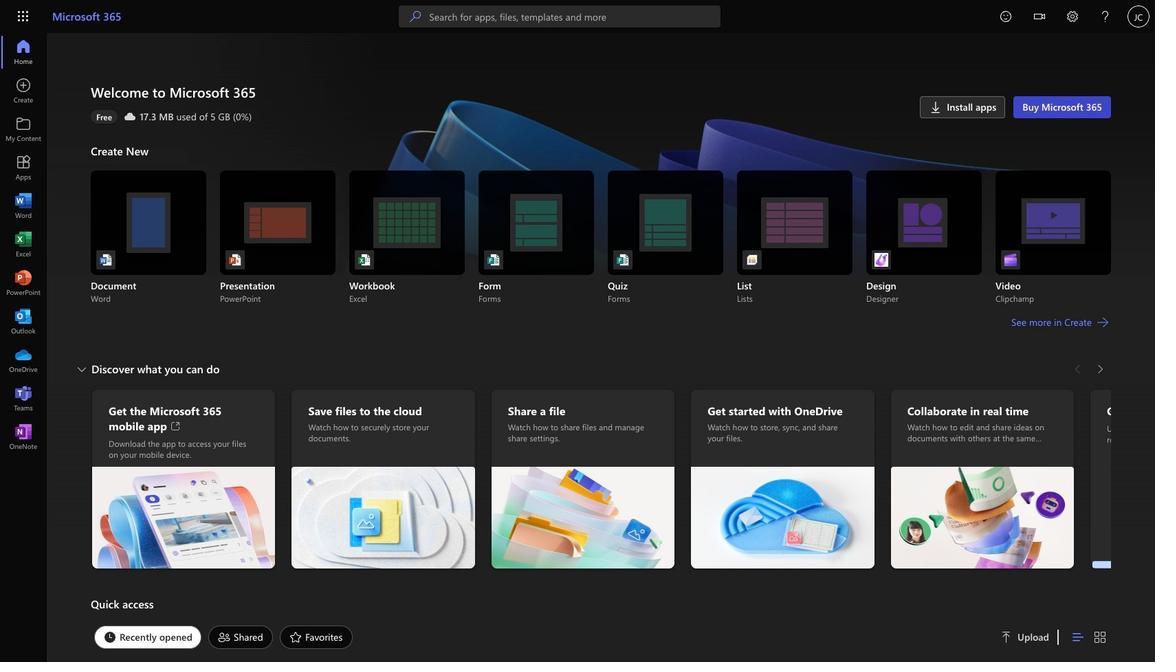 Task type: describe. For each thing, give the bounding box(es) containing it.
powerpoint image
[[17, 276, 30, 290]]

save files to the cloud image
[[292, 467, 475, 569]]

this account doesn't have a microsoft 365 subscription. click to view your benefits. tooltip
[[91, 110, 118, 124]]

home image
[[17, 45, 30, 59]]

excel workbook image
[[358, 253, 371, 267]]

create new element
[[91, 140, 1111, 358]]

word image
[[17, 199, 30, 213]]

collaborate in real time image
[[891, 467, 1074, 569]]

favorites element
[[280, 626, 353, 649]]

teams image
[[17, 392, 30, 406]]

3 tab from the left
[[276, 626, 357, 649]]

create image
[[17, 84, 30, 98]]

designer design image
[[875, 253, 889, 267]]

1 tab from the left
[[91, 626, 205, 649]]

powerpoint presentation image
[[228, 253, 242, 267]]

word document image
[[99, 253, 113, 267]]



Task type: locate. For each thing, give the bounding box(es) containing it.
banner
[[0, 0, 1155, 36]]

lists list image
[[745, 253, 759, 267]]

grow your business image
[[1091, 467, 1155, 569]]

outlook image
[[17, 315, 30, 329]]

my content image
[[17, 122, 30, 136]]

clipchamp video image
[[1004, 253, 1018, 267]]

2 tab from the left
[[205, 626, 276, 649]]

excel image
[[17, 238, 30, 252]]

onedrive image
[[17, 353, 30, 367]]

onenote image
[[17, 431, 30, 444]]

designer design image
[[875, 253, 889, 267]]

navigation
[[0, 33, 47, 457]]

forms survey image
[[487, 253, 501, 267]]

tab
[[91, 626, 205, 649], [205, 626, 276, 649], [276, 626, 357, 649]]

jc image
[[1128, 6, 1150, 28]]

get started with onedrive image
[[691, 467, 875, 569]]

tab list
[[91, 622, 985, 653]]

share a file image
[[492, 467, 675, 569]]

recently opened element
[[94, 626, 201, 649]]

get the microsoft 365 mobile app image
[[92, 467, 275, 569]]

application
[[0, 33, 1155, 662]]

apps image
[[17, 161, 30, 175]]

list
[[91, 171, 1111, 304]]

next image
[[1093, 358, 1107, 380]]

shared element
[[208, 626, 273, 649]]

None search field
[[399, 6, 721, 28]]

new quiz image
[[616, 253, 630, 267]]

Search box. Suggestions appear as you type. search field
[[429, 6, 721, 28]]



Task type: vqa. For each thing, say whether or not it's contained in the screenshot.
MY CONTENT IMAGE
yes



